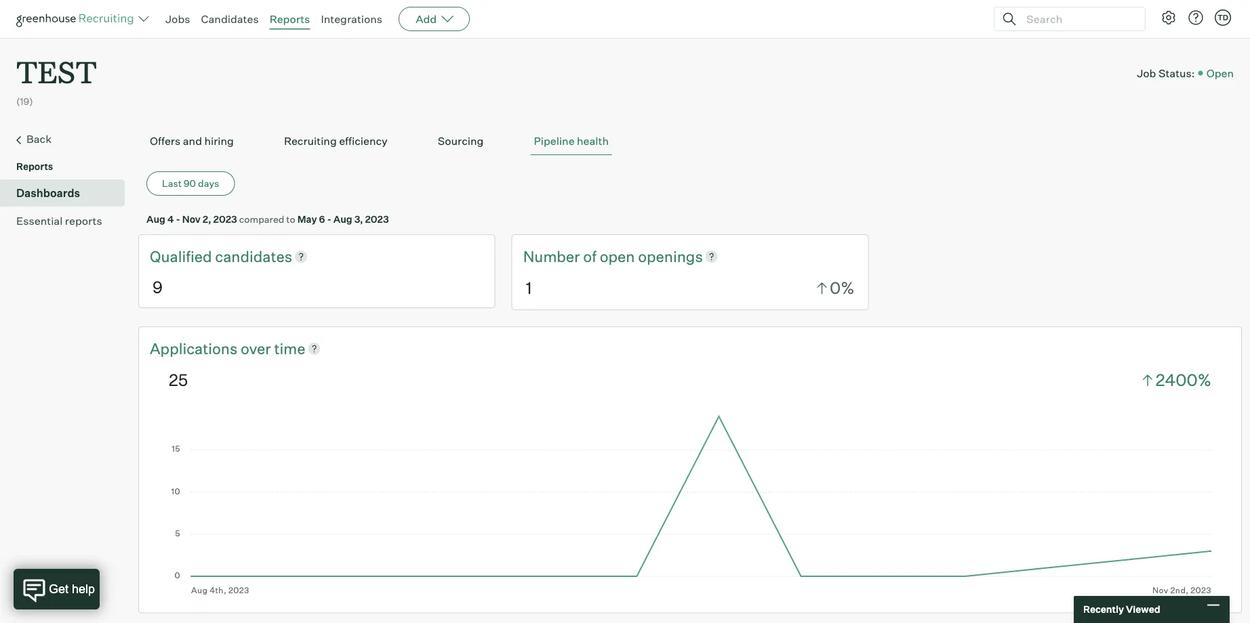 Task type: describe. For each thing, give the bounding box(es) containing it.
2 aug from the left
[[333, 213, 352, 225]]

recruiting efficiency
[[284, 134, 388, 148]]

recently
[[1084, 604, 1124, 616]]

1 - from the left
[[176, 213, 180, 225]]

td button
[[1213, 7, 1234, 28]]

time
[[274, 339, 306, 358]]

health
[[577, 134, 609, 148]]

number of open
[[523, 247, 638, 266]]

qualified link
[[150, 246, 215, 267]]

1
[[526, 278, 532, 298]]

pipeline health button
[[531, 128, 612, 155]]

of link
[[583, 246, 600, 267]]

of
[[583, 247, 597, 266]]

0 horizontal spatial reports
[[16, 161, 53, 173]]

open
[[600, 247, 635, 266]]

offers
[[150, 134, 181, 148]]

offers and hiring button
[[146, 128, 237, 155]]

candidates
[[215, 247, 292, 266]]

add button
[[399, 7, 470, 31]]

xychart image
[[169, 413, 1212, 596]]

candidates link
[[201, 12, 259, 26]]

open link
[[600, 246, 638, 267]]

1 aug from the left
[[146, 213, 165, 225]]

viewed
[[1126, 604, 1161, 616]]

2 - from the left
[[327, 213, 331, 225]]

candidates
[[201, 12, 259, 26]]

number link
[[523, 246, 583, 267]]

over link
[[241, 338, 274, 359]]

qualified
[[150, 247, 215, 266]]

reports link
[[270, 12, 310, 26]]

applications over
[[150, 339, 274, 358]]

3,
[[354, 213, 363, 225]]

reports
[[65, 214, 102, 228]]

hiring
[[204, 134, 234, 148]]

2,
[[203, 213, 211, 225]]

and
[[183, 134, 202, 148]]

2400%
[[1156, 370, 1212, 390]]

6
[[319, 213, 325, 225]]

job status:
[[1137, 67, 1195, 80]]

greenhouse recruiting image
[[16, 11, 138, 27]]

offers and hiring
[[150, 134, 234, 148]]

efficiency
[[339, 134, 388, 148]]

number
[[523, 247, 580, 266]]

essential reports link
[[16, 213, 119, 229]]

25
[[169, 370, 188, 390]]

1 2023 from the left
[[213, 213, 237, 225]]



Task type: locate. For each thing, give the bounding box(es) containing it.
dashboards
[[16, 187, 80, 200]]

tab list
[[146, 128, 1234, 155]]

1 vertical spatial reports
[[16, 161, 53, 173]]

1 horizontal spatial -
[[327, 213, 331, 225]]

0 vertical spatial reports
[[270, 12, 310, 26]]

1 horizontal spatial 2023
[[365, 213, 389, 225]]

integrations link
[[321, 12, 383, 26]]

configure image
[[1161, 9, 1177, 26]]

2 2023 from the left
[[365, 213, 389, 225]]

0 horizontal spatial aug
[[146, 213, 165, 225]]

applications
[[150, 339, 238, 358]]

openings
[[638, 247, 703, 266]]

applications link
[[150, 338, 241, 359]]

2023
[[213, 213, 237, 225], [365, 213, 389, 225]]

last 90 days button
[[146, 172, 235, 196]]

compared
[[239, 213, 284, 225]]

tab list containing offers and hiring
[[146, 128, 1234, 155]]

90
[[184, 178, 196, 190]]

1 horizontal spatial aug
[[333, 213, 352, 225]]

recently viewed
[[1084, 604, 1161, 616]]

open
[[1207, 67, 1234, 80]]

- right '4' at the top of the page
[[176, 213, 180, 225]]

0 horizontal spatial 2023
[[213, 213, 237, 225]]

last 90 days
[[162, 178, 219, 190]]

to
[[286, 213, 295, 225]]

(19)
[[16, 95, 33, 107]]

td button
[[1215, 9, 1232, 26]]

sourcing
[[438, 134, 484, 148]]

dashboards link
[[16, 185, 119, 202]]

-
[[176, 213, 180, 225], [327, 213, 331, 225]]

recruiting
[[284, 134, 337, 148]]

2023 right 3, at the left top
[[365, 213, 389, 225]]

back
[[26, 132, 52, 146]]

test
[[16, 52, 97, 92]]

candidates link
[[215, 246, 292, 267]]

essential
[[16, 214, 63, 228]]

job
[[1137, 67, 1157, 80]]

sourcing button
[[435, 128, 487, 155]]

aug
[[146, 213, 165, 225], [333, 213, 352, 225]]

add
[[416, 12, 437, 26]]

2023 right 2, on the top
[[213, 213, 237, 225]]

jobs
[[165, 12, 190, 26]]

4
[[167, 213, 174, 225]]

days
[[198, 178, 219, 190]]

may
[[297, 213, 317, 225]]

over
[[241, 339, 271, 358]]

jobs link
[[165, 12, 190, 26]]

back link
[[16, 131, 119, 149]]

essential reports
[[16, 214, 102, 228]]

nov
[[182, 213, 201, 225]]

0%
[[830, 278, 855, 298]]

0 horizontal spatial -
[[176, 213, 180, 225]]

aug left '4' at the top of the page
[[146, 213, 165, 225]]

reports
[[270, 12, 310, 26], [16, 161, 53, 173]]

reports down back
[[16, 161, 53, 173]]

Search text field
[[1023, 9, 1133, 29]]

td
[[1218, 13, 1229, 22]]

time link
[[274, 338, 306, 359]]

last
[[162, 178, 182, 190]]

pipeline
[[534, 134, 575, 148]]

test link
[[16, 38, 97, 94]]

aug left 3, at the left top
[[333, 213, 352, 225]]

test (19)
[[16, 52, 97, 107]]

- right '6'
[[327, 213, 331, 225]]

9
[[153, 277, 163, 297]]

integrations
[[321, 12, 383, 26]]

aug 4 - nov 2, 2023 compared to may 6 - aug 3, 2023
[[146, 213, 389, 225]]

1 horizontal spatial reports
[[270, 12, 310, 26]]

status:
[[1159, 67, 1195, 80]]

openings link
[[638, 246, 703, 267]]

recruiting efficiency button
[[281, 128, 391, 155]]

reports right candidates
[[270, 12, 310, 26]]

pipeline health
[[534, 134, 609, 148]]



Task type: vqa. For each thing, say whether or not it's contained in the screenshot.
'Designer (50)'
no



